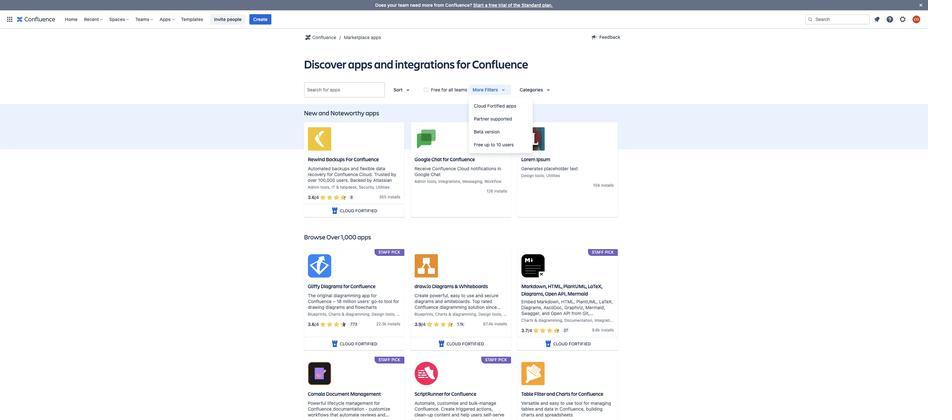 Task type: describe. For each thing, give the bounding box(es) containing it.
plantuml, inside embed markdown, html, plantuml, latex, diagrams, asciidoc, graphviz, mermaid, swagger, and open api from git, attachments or text
[[577, 299, 598, 305]]

table filter and charts for confluence image
[[521, 362, 545, 386]]

install for draw.io diagrams & whiteboards
[[494, 322, 505, 327]]

create link
[[249, 14, 271, 24]]

spaces
[[109, 16, 125, 22]]

embed markdown, html, plantuml, latex, diagrams, asciidoc, graphviz, mermaid, swagger, and open api from git, attachments or text
[[521, 299, 613, 322]]

reviews
[[361, 412, 376, 418]]

comala
[[308, 391, 325, 398]]

ipsum
[[536, 156, 550, 163]]

apps inside button
[[506, 103, 516, 109]]

diagrams for &
[[432, 283, 454, 290]]

create powerful, easy to use and secure diagrams and whiteboards. top rated confluence diagramming solution since 2013
[[415, 293, 499, 316]]

automate
[[340, 412, 359, 418]]

more
[[473, 87, 484, 93]]

marketplace
[[344, 35, 370, 40]]

confluence up "app"
[[351, 283, 376, 290]]

cloud fortified app badge image
[[545, 340, 552, 348]]

confluence.
[[415, 407, 440, 412]]

diagramming up million
[[334, 293, 361, 299]]

4 for markdown, html, plantuml, latex, diagrams, open api, mermaid
[[529, 328, 532, 334]]

up inside automate, customise and bulk-manage confluence. create triggered actions, clean-up content and help users self-serve
[[428, 412, 433, 418]]

lorem ipsum image
[[521, 127, 545, 151]]

fortified down 773
[[355, 341, 377, 347]]

tables
[[521, 407, 534, 412]]

people
[[227, 16, 242, 22]]

team
[[398, 2, 409, 8]]

, down solution
[[476, 312, 477, 317]]

22.3k install s
[[376, 322, 400, 327]]

s for draw.io diagrams & whiteboards
[[505, 322, 507, 327]]

does your team need more from confluence? start a free trial of the standard plan.
[[375, 2, 553, 8]]

partner supported button
[[469, 113, 533, 126]]

staff for scriptrunner for confluence
[[485, 357, 497, 363]]

, up 9.8k
[[593, 318, 594, 323]]

of
[[508, 2, 512, 8]]

, up 67.4k install s
[[501, 312, 502, 317]]

settings icon image
[[899, 15, 907, 23]]

staff for markdown, html, plantuml, latex, diagrams, open api, mermaid
[[592, 249, 604, 255]]

feedback button
[[587, 32, 624, 42]]

67.4k
[[483, 322, 493, 327]]

126 install s
[[487, 189, 507, 194]]

67.4k install s
[[483, 322, 507, 327]]

tools inside generates placeholder text design tools , utilities
[[535, 173, 544, 178]]

cloud down 773
[[340, 341, 354, 347]]

backups
[[332, 166, 350, 171]]

for up receive confluence cloud notifications in google chat admin tools , integrations , messaging , workflow
[[443, 156, 449, 163]]

& down 'whiteboards.'
[[449, 312, 451, 317]]

tools inside "the original diagramming app for confluence – 18 million users' go-to tool for drawing diagrams and flowcharts blueprints , charts & diagramming , design tools , macros"
[[386, 312, 395, 317]]

diagrams, inside embed markdown, html, plantuml, latex, diagrams, asciidoc, graphviz, mermaid, swagger, and open api from git, attachments or text
[[521, 305, 543, 311]]

install for rewind backups for confluence
[[388, 195, 398, 200]]

apps right the 1,000
[[358, 233, 371, 242]]

diagrams, inside markdown, html, plantuml, latex, diagrams, open api, mermaid
[[521, 290, 544, 297]]

draw.io diagrams & whiteboards image
[[415, 255, 438, 278]]

staff pick for markdown, html, plantuml, latex, diagrams, open api, mermaid
[[592, 249, 614, 255]]

generates
[[521, 166, 543, 171]]

diagrams inside create powerful, easy to use and secure diagrams and whiteboards. top rated confluence diagramming solution since 2013
[[415, 299, 434, 304]]

bulk-
[[469, 401, 480, 406]]

gliffy diagrams for confluence image
[[308, 255, 331, 278]]

free for all teams
[[431, 87, 467, 92]]

spaces button
[[107, 14, 131, 24]]

invite people button
[[210, 14, 246, 24]]

& up 'whiteboards.'
[[455, 283, 458, 290]]

integrations
[[395, 56, 455, 72]]

asciidoc,
[[544, 305, 563, 311]]

does
[[375, 2, 386, 8]]

api
[[564, 311, 571, 316]]

104
[[593, 183, 600, 188]]

comala document management
[[308, 391, 381, 398]]

staff pick for comala document management
[[379, 357, 400, 363]]

, down backed
[[357, 185, 358, 190]]

s for rewind backups for confluence
[[398, 195, 400, 200]]

diagramming inside create powerful, easy to use and secure diagrams and whiteboards. top rated confluence diagramming solution since 2013
[[440, 305, 467, 310]]

confluence up flexible
[[354, 156, 379, 163]]

draw.io
[[415, 283, 431, 290]]

s right 104
[[612, 183, 614, 188]]

apps down marketplace apps link at the left of page
[[348, 56, 372, 72]]

to inside versatile and easy to use tool for managing tables and data in confluence, building charts and spreadsheets
[[561, 401, 565, 406]]

, down the google chat for confluence
[[436, 179, 437, 184]]

secure
[[485, 293, 499, 299]]

/ for rewind backups for confluence
[[315, 195, 316, 200]]

0 vertical spatial chat
[[432, 156, 442, 163]]

data inside automated backups and flexible data recovery for confluence cloud. trusted by over 100,000 users. backed by atlassian admin tools , it & helpdesk , security , utilities
[[376, 166, 385, 171]]

data inside versatile and easy to use tool for managing tables and data in confluence, building charts and spreadsheets
[[544, 407, 554, 412]]

, left messaging
[[460, 179, 462, 184]]

fortified
[[488, 103, 505, 109]]

for left all at the top of page
[[442, 87, 447, 92]]

charts down powerful,
[[435, 312, 448, 317]]

create for create powerful, easy to use and secure diagrams and whiteboards. top rated confluence diagramming solution since 2013
[[415, 293, 429, 299]]

versatile and easy to use tool for managing tables and data in confluence, building charts and spreadsheets
[[521, 401, 611, 418]]

noteworthy
[[330, 109, 365, 117]]

diagramming up 773
[[346, 312, 370, 317]]

3.7 / 4
[[521, 328, 532, 334]]

18
[[337, 299, 342, 304]]

placeholder
[[544, 166, 569, 171]]

8
[[350, 195, 353, 200]]

users inside automate, customise and bulk-manage confluence. create triggered actions, clean-up content and help users self-serve
[[471, 412, 482, 418]]

swagger,
[[521, 311, 541, 316]]

cloud fortified down 773
[[340, 341, 377, 347]]

easy for and
[[550, 401, 559, 406]]

free
[[489, 2, 497, 8]]

to inside create powerful, easy to use and secure diagrams and whiteboards. top rated confluence diagramming solution since 2013
[[461, 293, 466, 299]]

invite people
[[214, 16, 242, 22]]

lorem ipsum
[[521, 156, 550, 163]]

receive confluence cloud notifications in google chat admin tools , integrations , messaging , workflow
[[415, 166, 502, 184]]

cloud for draw.io's cloud fortified app badge icon
[[447, 341, 461, 347]]

create inside automate, customise and bulk-manage confluence. create triggered actions, clean-up content and help users self-serve
[[441, 407, 455, 412]]

browse over 1,000 apps
[[304, 233, 371, 242]]

management
[[346, 401, 373, 406]]

, right 2013
[[433, 312, 434, 317]]

beta version button
[[469, 126, 533, 138]]

create for create
[[253, 16, 268, 22]]

blueprints , charts & diagramming , design tools , macros
[[415, 312, 517, 317]]

install right 126
[[494, 189, 505, 194]]

rewind backups for confluence
[[308, 156, 379, 163]]

tool inside "the original diagramming app for confluence – 18 million users' go-to tool for drawing diagrams and flowcharts blueprints , charts & diagramming , design tools , macros"
[[384, 299, 392, 304]]

s right 126
[[505, 189, 507, 194]]

google chat for confluence
[[415, 156, 475, 163]]

4 for gliffy diagrams for confluence
[[316, 322, 319, 328]]

workflows
[[308, 412, 329, 418]]

embed
[[521, 299, 536, 305]]

close image
[[917, 1, 925, 9]]

diagrams for for
[[321, 283, 343, 290]]

html, inside markdown, html, plantuml, latex, diagrams, open api, mermaid
[[548, 283, 563, 290]]

3.7
[[521, 328, 528, 334]]

workflow
[[485, 179, 502, 184]]

confluence up "managing"
[[578, 391, 604, 398]]

1 horizontal spatial design
[[479, 312, 491, 317]]

, down original
[[326, 312, 328, 317]]

Search for apps field
[[305, 84, 384, 96]]

and inside embed markdown, html, plantuml, latex, diagrams, asciidoc, graphviz, mermaid, swagger, and open api from git, attachments or text
[[542, 311, 550, 316]]

million
[[343, 299, 356, 304]]

latex, inside embed markdown, html, plantuml, latex, diagrams, asciidoc, graphviz, mermaid, swagger, and open api from git, attachments or text
[[599, 299, 613, 305]]

your profile and preferences image
[[913, 15, 921, 23]]

teams
[[135, 16, 149, 22]]

3.6 / 4 for rewind
[[308, 195, 319, 200]]

serve
[[493, 412, 504, 418]]

mermaid,
[[586, 305, 605, 311]]

in inside receive confluence cloud notifications in google chat admin tools , integrations , messaging , workflow
[[498, 166, 501, 171]]

blueprints inside "the original diagramming app for confluence – 18 million users' go-to tool for drawing diagrams and flowcharts blueprints , charts & diagramming , design tools , macros"
[[308, 312, 326, 317]]

rewind backups for confluence image
[[308, 127, 331, 151]]

4 for rewind backups for confluence
[[316, 195, 319, 200]]

confluence up filters
[[472, 56, 528, 72]]

in inside versatile and easy to use tool for managing tables and data in confluence, building charts and spreadsheets
[[555, 407, 559, 412]]

markdown, html, plantuml, latex, diagrams, open api, mermaid image
[[521, 255, 545, 278]]

automate, customise and bulk-manage confluence. create triggered actions, clean-up content and help users self-serve
[[415, 401, 504, 418]]

content
[[434, 412, 450, 418]]

html, inside embed markdown, html, plantuml, latex, diagrams, asciidoc, graphviz, mermaid, swagger, and open api from git, attachments or text
[[561, 299, 575, 305]]

charts & diagramming , documentation , integrations
[[521, 318, 617, 323]]

confluence up receive confluence cloud notifications in google chat admin tools , integrations , messaging , workflow
[[450, 156, 475, 163]]

easy for &
[[451, 293, 460, 299]]

help
[[461, 412, 470, 418]]

flexible
[[360, 166, 375, 171]]

teams button
[[133, 14, 156, 24]]

tools inside receive confluence cloud notifications in google chat admin tools , integrations , messaging , workflow
[[427, 179, 436, 184]]

since
[[486, 305, 497, 310]]

start
[[473, 2, 484, 8]]

lorem
[[521, 156, 536, 163]]

, left workflow
[[482, 179, 483, 184]]

for right go-
[[393, 299, 399, 304]]

backed
[[350, 178, 366, 183]]

table
[[521, 391, 534, 398]]

cloud fortified down the 8
[[340, 208, 377, 214]]

2 blueprints from the left
[[415, 312, 433, 317]]

cloud fortified down the 1.1k
[[447, 341, 484, 347]]

& down swagger,
[[535, 318, 537, 323]]

over
[[327, 233, 340, 242]]

scriptrunner for confluence
[[415, 391, 476, 398]]

3.9
[[415, 322, 422, 328]]

git,
[[583, 311, 590, 316]]

a
[[485, 2, 488, 8]]

use for charts
[[566, 401, 573, 406]]

rated
[[481, 299, 492, 304]]

for inside versatile and easy to use tool for managing tables and data in confluence, building charts and spreadsheets
[[584, 401, 590, 406]]

to inside button
[[491, 142, 495, 148]]

0 horizontal spatial by
[[367, 178, 372, 183]]

pick for scriptrunner for confluence
[[498, 357, 507, 363]]

apps right "marketplace" at the left
[[371, 35, 381, 40]]

to inside "the original diagramming app for confluence – 18 million users' go-to tool for drawing diagrams and flowcharts blueprints , charts & diagramming , design tools , macros"
[[379, 299, 383, 304]]

, down atlassian
[[374, 185, 375, 190]]

apps
[[160, 16, 171, 22]]

, up '22.3k install s'
[[395, 312, 396, 317]]



Task type: vqa. For each thing, say whether or not it's contained in the screenshot.
Gliffy Diagrams for Confluence 4
yes



Task type: locate. For each thing, give the bounding box(es) containing it.
tools down 100,000
[[320, 185, 329, 190]]

cloud fortified apps button
[[469, 100, 533, 113]]

design down since
[[479, 312, 491, 317]]

1 vertical spatial latex,
[[599, 299, 613, 305]]

, inside generates placeholder text design tools , utilities
[[544, 173, 545, 178]]

from down graphviz,
[[572, 311, 581, 316]]

pick for markdown, html, plantuml, latex, diagrams, open api, mermaid
[[605, 249, 614, 255]]

1 vertical spatial plantuml,
[[577, 299, 598, 305]]

markdown,
[[521, 283, 547, 290], [537, 299, 560, 305]]

charts up versatile and easy to use tool for managing tables and data in confluence, building charts and spreadsheets
[[556, 391, 571, 398]]

app
[[362, 293, 370, 299]]

1 vertical spatial cloud
[[457, 166, 470, 171]]

use inside create powerful, easy to use and secure diagrams and whiteboards. top rated confluence diagramming solution since 2013
[[467, 293, 474, 299]]

37
[[564, 329, 568, 333]]

users
[[503, 142, 514, 148], [471, 412, 482, 418]]

new
[[304, 109, 318, 117]]

diagramming up the 1.1k
[[452, 312, 476, 317]]

open inside embed markdown, html, plantuml, latex, diagrams, asciidoc, graphviz, mermaid, swagger, and open api from git, attachments or text
[[551, 311, 562, 316]]

create right people
[[253, 16, 268, 22]]

1 horizontal spatial diagrams
[[432, 283, 454, 290]]

1 google from the top
[[415, 156, 431, 163]]

1 horizontal spatial cloud
[[474, 103, 486, 109]]

for up million
[[343, 283, 350, 290]]

0 vertical spatial easy
[[451, 293, 460, 299]]

up
[[485, 142, 490, 148], [428, 412, 433, 418]]

2 google from the top
[[415, 172, 430, 177]]

for up go-
[[371, 293, 377, 299]]

0 horizontal spatial utilities
[[376, 185, 390, 190]]

design inside generates placeholder text design tools , utilities
[[521, 173, 534, 178]]

1 horizontal spatial use
[[566, 401, 573, 406]]

1 horizontal spatial blueprints
[[415, 312, 433, 317]]

for up teams
[[457, 56, 471, 72]]

1 vertical spatial integrations
[[595, 318, 617, 323]]

in
[[498, 166, 501, 171], [555, 407, 559, 412]]

1 3.6 from the top
[[308, 195, 315, 200]]

0 vertical spatial html,
[[548, 283, 563, 290]]

open down asciidoc,
[[551, 311, 562, 316]]

0 horizontal spatial admin
[[308, 185, 319, 190]]

0 horizontal spatial integrations
[[438, 179, 460, 184]]

marketplace apps
[[344, 35, 381, 40]]

s right 67.4k at the right bottom of the page
[[505, 322, 507, 327]]

cloud for cloud fortified app badge icon for rewind
[[340, 208, 354, 214]]

chat
[[432, 156, 442, 163], [431, 172, 441, 177]]

create inside create powerful, easy to use and secure diagrams and whiteboards. top rated confluence diagramming solution since 2013
[[415, 293, 429, 299]]

1 vertical spatial 3.6
[[308, 322, 315, 328]]

355
[[379, 195, 387, 200]]

for up building
[[584, 401, 590, 406]]

and inside "the original diagramming app for confluence – 18 million users' go-to tool for drawing diagrams and flowcharts blueprints , charts & diagramming , design tools , macros"
[[346, 305, 354, 310]]

install right 22.3k
[[388, 322, 398, 327]]

cloud inside button
[[474, 103, 486, 109]]

, right or
[[562, 318, 564, 323]]

free inside free up to 10 users button
[[474, 142, 483, 148]]

use for whiteboards
[[467, 293, 474, 299]]

1 vertical spatial utilities
[[376, 185, 390, 190]]

by down the cloud.
[[367, 178, 372, 183]]

0 vertical spatial up
[[485, 142, 490, 148]]

2 vertical spatial create
[[441, 407, 455, 412]]

1 vertical spatial tool
[[575, 401, 583, 406]]

1 horizontal spatial text
[[570, 166, 578, 171]]

0 vertical spatial from
[[434, 2, 444, 8]]

plantuml,
[[563, 283, 587, 290], [577, 299, 598, 305]]

text right placeholder
[[570, 166, 578, 171]]

& inside "the original diagramming app for confluence – 18 million users' go-to tool for drawing diagrams and flowcharts blueprints , charts & diagramming , design tools , macros"
[[342, 312, 345, 317]]

teams
[[455, 87, 467, 92]]

free down the "beta"
[[474, 142, 483, 148]]

utilities down placeholder
[[546, 173, 560, 178]]

confluence up drawing
[[308, 299, 332, 304]]

scriptrunner for confluence image
[[415, 362, 438, 386]]

plan.
[[542, 2, 553, 8]]

3.6 / 4
[[308, 195, 319, 200], [308, 322, 319, 328]]

open left api, at right bottom
[[545, 290, 557, 297]]

/ for gliffy diagrams for confluence
[[315, 322, 316, 328]]

s for gliffy diagrams for confluence
[[398, 322, 400, 327]]

cloud for cloud fortified app badge image
[[554, 341, 568, 347]]

the original diagramming app for confluence – 18 million users' go-to tool for drawing diagrams and flowcharts blueprints , charts & diagramming , design tools , macros
[[308, 293, 410, 317]]

1 vertical spatial free
[[474, 142, 483, 148]]

cloud fortified app badge image for draw.io
[[438, 340, 446, 348]]

0 horizontal spatial diagrams
[[321, 283, 343, 290]]

data
[[376, 166, 385, 171], [544, 407, 554, 412]]

text inside generates placeholder text design tools , utilities
[[570, 166, 578, 171]]

text
[[570, 166, 578, 171], [555, 317, 563, 322]]

3.6 / 4 down drawing
[[308, 322, 319, 328]]

powerful lifecycle management for confluence documentation - customize workflows that automate reviews and approvals
[[308, 401, 390, 421]]

confluence up bulk- on the right bottom of page
[[451, 391, 476, 398]]

staff for comala document management
[[379, 357, 390, 363]]

1 vertical spatial diagrams,
[[521, 305, 543, 311]]

1 horizontal spatial integrations
[[595, 318, 617, 323]]

diagrams,
[[521, 290, 544, 297], [521, 305, 543, 311]]

security
[[359, 185, 374, 190]]

0 vertical spatial use
[[467, 293, 474, 299]]

diagrams, up swagger,
[[521, 305, 543, 311]]

go-
[[372, 299, 379, 304]]

diagrams inside "the original diagramming app for confluence – 18 million users' go-to tool for drawing diagrams and flowcharts blueprints , charts & diagramming , design tools , macros"
[[326, 305, 345, 310]]

integrations up 9.8k install s
[[595, 318, 617, 323]]

customize
[[369, 407, 390, 412]]

0 vertical spatial diagrams
[[415, 299, 434, 304]]

2 3.6 from the top
[[308, 322, 315, 328]]

0 horizontal spatial design
[[372, 312, 384, 317]]

free
[[431, 87, 440, 92], [474, 142, 483, 148]]

easy inside create powerful, easy to use and secure diagrams and whiteboards. top rated confluence diagramming solution since 2013
[[451, 293, 460, 299]]

diagrams down –
[[326, 305, 345, 310]]

0 horizontal spatial text
[[555, 317, 563, 322]]

0 vertical spatial admin
[[415, 179, 426, 184]]

approvals
[[308, 418, 328, 421]]

0 vertical spatial data
[[376, 166, 385, 171]]

0 vertical spatial tool
[[384, 299, 392, 304]]

3.6 down "over"
[[308, 195, 315, 200]]

comala document management image
[[308, 362, 331, 386]]

0 horizontal spatial tool
[[384, 299, 392, 304]]

/ for draw.io diagrams & whiteboards
[[422, 322, 423, 328]]

from inside embed markdown, html, plantuml, latex, diagrams, asciidoc, graphviz, mermaid, swagger, and open api from git, attachments or text
[[572, 311, 581, 316]]

use up the top
[[467, 293, 474, 299]]

feedback
[[600, 34, 620, 40]]

html, up graphviz,
[[561, 299, 575, 305]]

1 horizontal spatial data
[[544, 407, 554, 412]]

documentation
[[333, 407, 364, 412]]

manage
[[480, 401, 496, 406]]

cloud inside receive confluence cloud notifications in google chat admin tools , integrations , messaging , workflow
[[457, 166, 470, 171]]

confluence image
[[17, 15, 55, 23], [17, 15, 55, 23]]

for up confluence,
[[571, 391, 578, 398]]

1 horizontal spatial from
[[572, 311, 581, 316]]

for up customize
[[374, 401, 380, 406]]

cloud up messaging
[[457, 166, 470, 171]]

filters
[[485, 87, 498, 93]]

0 vertical spatial by
[[391, 172, 396, 177]]

1 3.6 / 4 from the top
[[308, 195, 319, 200]]

create down customise
[[441, 407, 455, 412]]

0 horizontal spatial cloud
[[457, 166, 470, 171]]

0 vertical spatial open
[[545, 290, 557, 297]]

spreadsheets
[[545, 412, 573, 418]]

diagrams, up embed
[[521, 290, 544, 297]]

google chat for confluence image
[[415, 127, 438, 151]]

2 diagrams, from the top
[[521, 305, 543, 311]]

0 vertical spatial create
[[253, 16, 268, 22]]

confluence inside receive confluence cloud notifications in google chat admin tools , integrations , messaging , workflow
[[432, 166, 456, 171]]

cloud up partner at top
[[474, 103, 486, 109]]

0 vertical spatial users
[[503, 142, 514, 148]]

free up to 10 users button
[[469, 138, 533, 151]]

0 vertical spatial diagrams,
[[521, 290, 544, 297]]

create
[[253, 16, 268, 22], [415, 293, 429, 299], [441, 407, 455, 412]]

apps button
[[158, 14, 177, 24]]

confluence inside confluence link
[[312, 35, 336, 40]]

fortified down documentation
[[569, 341, 591, 347]]

automate,
[[415, 401, 436, 406]]

search image
[[808, 17, 813, 22]]

diagramming
[[334, 293, 361, 299], [440, 305, 467, 310], [346, 312, 370, 317], [452, 312, 476, 317], [539, 318, 562, 323]]

easy inside versatile and easy to use tool for managing tables and data in confluence, building charts and spreadsheets
[[550, 401, 559, 406]]

automated backups and flexible data recovery for confluence cloud. trusted by over 100,000 users. backed by atlassian admin tools , it & helpdesk , security , utilities
[[308, 166, 396, 190]]

0 vertical spatial latex,
[[588, 283, 603, 290]]

confluence up 2013
[[415, 305, 439, 310]]

from right more
[[434, 2, 444, 8]]

0 vertical spatial cloud
[[474, 103, 486, 109]]

0 horizontal spatial from
[[434, 2, 444, 8]]

for inside automated backups and flexible data recovery for confluence cloud. trusted by over 100,000 users. backed by atlassian admin tools , it & helpdesk , security , utilities
[[327, 172, 333, 177]]

create inside create "link"
[[253, 16, 268, 22]]

charts down swagger,
[[521, 318, 534, 323]]

scriptrunner
[[415, 391, 444, 398]]

tools up '22.3k install s'
[[386, 312, 395, 317]]

0 vertical spatial text
[[570, 166, 578, 171]]

global element
[[4, 10, 804, 28]]

markdown, inside markdown, html, plantuml, latex, diagrams, open api, mermaid
[[521, 283, 547, 290]]

fortified down security
[[355, 208, 377, 214]]

design up 22.3k
[[372, 312, 384, 317]]

chat inside receive confluence cloud notifications in google chat admin tools , integrations , messaging , workflow
[[431, 172, 441, 177]]

0 vertical spatial integrations
[[438, 179, 460, 184]]

utilities inside automated backups and flexible data recovery for confluence cloud. trusted by over 100,000 users. backed by atlassian admin tools , it & helpdesk , security , utilities
[[376, 185, 390, 190]]

banner containing home
[[0, 10, 928, 28]]

s right 9.8k
[[612, 328, 614, 333]]

apps right the fortified
[[506, 103, 516, 109]]

1 vertical spatial users
[[471, 412, 482, 418]]

1 vertical spatial in
[[555, 407, 559, 412]]

users inside button
[[503, 142, 514, 148]]

s for markdown, html, plantuml, latex, diagrams, open api, mermaid
[[612, 328, 614, 333]]

0 horizontal spatial users
[[471, 412, 482, 418]]

design down generates on the top of page
[[521, 173, 534, 178]]

markdown, inside embed markdown, html, plantuml, latex, diagrams, asciidoc, graphviz, mermaid, swagger, and open api from git, attachments or text
[[537, 299, 560, 305]]

/ for markdown, html, plantuml, latex, diagrams, open api, mermaid
[[528, 328, 529, 334]]

install right 104
[[601, 183, 612, 188]]

cloud.
[[359, 172, 373, 177]]

2 diagrams from the left
[[432, 283, 454, 290]]

confluence inside automated backups and flexible data recovery for confluence cloud. trusted by over 100,000 users. backed by atlassian admin tools , it & helpdesk , security , utilities
[[334, 172, 358, 177]]

cloud fortified down the 37
[[554, 341, 591, 347]]

0 horizontal spatial blueprints
[[308, 312, 326, 317]]

355 install s
[[379, 195, 400, 200]]

1 vertical spatial up
[[428, 412, 433, 418]]

0 vertical spatial in
[[498, 166, 501, 171]]

data up spreadsheets
[[544, 407, 554, 412]]

1 horizontal spatial diagrams
[[415, 299, 434, 304]]

admin inside automated backups and flexible data recovery for confluence cloud. trusted by over 100,000 users. backed by atlassian admin tools , it & helpdesk , security , utilities
[[308, 185, 319, 190]]

partner
[[474, 116, 489, 122]]

22.3k
[[376, 322, 387, 327]]

1 vertical spatial chat
[[431, 172, 441, 177]]

for up customise
[[444, 391, 451, 398]]

use inside versatile and easy to use tool for managing tables and data in confluence, building charts and spreadsheets
[[566, 401, 573, 406]]

for
[[457, 56, 471, 72], [442, 87, 447, 92], [443, 156, 449, 163], [327, 172, 333, 177], [343, 283, 350, 290], [371, 293, 377, 299], [393, 299, 399, 304], [444, 391, 451, 398], [571, 391, 578, 398], [374, 401, 380, 406], [584, 401, 590, 406]]

free for free for all teams
[[431, 87, 440, 92]]

, down placeholder
[[544, 173, 545, 178]]

confluence inside "the original diagramming app for confluence – 18 million users' go-to tool for drawing diagrams and flowcharts blueprints , charts & diagramming , design tools , macros"
[[308, 299, 332, 304]]

atlassian
[[373, 178, 392, 183]]

0 horizontal spatial data
[[376, 166, 385, 171]]

macros left 2013
[[397, 312, 410, 317]]

0 horizontal spatial macros
[[397, 312, 410, 317]]

0 horizontal spatial free
[[431, 87, 440, 92]]

& inside automated backups and flexible data recovery for confluence cloud. trusted by over 100,000 users. backed by atlassian admin tools , it & helpdesk , security , utilities
[[336, 185, 339, 190]]

1 vertical spatial from
[[572, 311, 581, 316]]

plantuml, inside markdown, html, plantuml, latex, diagrams, open api, mermaid
[[563, 283, 587, 290]]

managing
[[591, 401, 611, 406]]

2 3.6 / 4 from the top
[[308, 322, 319, 328]]

group
[[469, 98, 533, 153]]

open
[[545, 290, 557, 297], [551, 311, 562, 316]]

1 diagrams, from the top
[[521, 290, 544, 297]]

3.6 for gliffy
[[308, 322, 315, 328]]

beta
[[474, 129, 484, 135]]

backups
[[326, 156, 345, 163]]

flowcharts
[[355, 305, 377, 310]]

/ down 2013
[[422, 322, 423, 328]]

install for markdown, html, plantuml, latex, diagrams, open api, mermaid
[[601, 328, 612, 333]]

pick for gliffy diagrams for confluence
[[391, 249, 400, 255]]

1 horizontal spatial tool
[[575, 401, 583, 406]]

group containing cloud fortified apps
[[469, 98, 533, 153]]

4 for draw.io diagrams & whiteboards
[[423, 322, 426, 328]]

2 horizontal spatial design
[[521, 173, 534, 178]]

2 macros from the left
[[504, 312, 517, 317]]

cloud down the 8
[[340, 208, 354, 214]]

, left it
[[329, 185, 331, 190]]

1 vertical spatial admin
[[308, 185, 319, 190]]

cloud down the 1.1k
[[447, 341, 461, 347]]

admin inside receive confluence cloud notifications in google chat admin tools , integrations , messaging , workflow
[[415, 179, 426, 184]]

partner supported
[[474, 116, 512, 122]]

pick for comala document management
[[391, 357, 400, 363]]

2013
[[415, 311, 425, 316]]

confluence inside create powerful, easy to use and secure diagrams and whiteboards. top rated confluence diagramming solution since 2013
[[415, 305, 439, 310]]

0 vertical spatial google
[[415, 156, 431, 163]]

1 vertical spatial google
[[415, 172, 430, 177]]

start a free trial of the standard plan. link
[[473, 2, 553, 8]]

fortified down the 1.1k
[[462, 341, 484, 347]]

utilities inside generates placeholder text design tools , utilities
[[546, 173, 560, 178]]

from
[[434, 2, 444, 8], [572, 311, 581, 316]]

confluence inside powerful lifecycle management for confluence documentation - customize workflows that automate reviews and approvals
[[308, 407, 332, 412]]

google inside receive confluence cloud notifications in google chat admin tools , integrations , messaging , workflow
[[415, 172, 430, 177]]

in up workflow
[[498, 166, 501, 171]]

1 vertical spatial markdown,
[[537, 299, 560, 305]]

templates
[[181, 16, 203, 22]]

html, up api, at right bottom
[[548, 283, 563, 290]]

beta version
[[474, 129, 500, 135]]

0 horizontal spatial easy
[[451, 293, 460, 299]]

1 vertical spatial use
[[566, 401, 573, 406]]

tool inside versatile and easy to use tool for managing tables and data in confluence, building charts and spreadsheets
[[575, 401, 583, 406]]

1 vertical spatial html,
[[561, 299, 575, 305]]

recovery
[[308, 172, 326, 177]]

tool up confluence,
[[575, 401, 583, 406]]

your
[[388, 2, 397, 8]]

apps right 'noteworthy'
[[366, 109, 379, 117]]

context icon image
[[304, 34, 312, 41], [304, 34, 312, 41]]

attachments
[[521, 317, 548, 322]]

100,000
[[318, 178, 335, 183]]

users right "10"
[[503, 142, 514, 148]]

1 vertical spatial data
[[544, 407, 554, 412]]

staff pick for scriptrunner for confluence
[[485, 357, 507, 363]]

1 horizontal spatial by
[[391, 172, 396, 177]]

up inside button
[[485, 142, 490, 148]]

tool
[[384, 299, 392, 304], [575, 401, 583, 406]]

install right 355
[[388, 195, 398, 200]]

install right 67.4k at the right bottom of the page
[[494, 322, 505, 327]]

free left all at the top of page
[[431, 87, 440, 92]]

4 down drawing
[[316, 322, 319, 328]]

1 horizontal spatial create
[[415, 293, 429, 299]]

& down million
[[342, 312, 345, 317]]

notification icon image
[[873, 15, 881, 23]]

1 vertical spatial by
[[367, 178, 372, 183]]

discover apps and integrations for confluence
[[304, 56, 528, 72]]

1 vertical spatial create
[[415, 293, 429, 299]]

standard
[[522, 2, 541, 8]]

install for gliffy diagrams for confluence
[[388, 322, 398, 327]]

1 horizontal spatial users
[[503, 142, 514, 148]]

diagramming down asciidoc,
[[539, 318, 562, 323]]

staff pick for gliffy diagrams for confluence
[[379, 249, 400, 255]]

design inside "the original diagramming app for confluence – 18 million users' go-to tool for drawing diagrams and flowcharts blueprints , charts & diagramming , design tools , macros"
[[372, 312, 384, 317]]

1 blueprints from the left
[[308, 312, 326, 317]]

1 diagrams from the left
[[321, 283, 343, 290]]

0 vertical spatial 3.6
[[308, 195, 315, 200]]

charts inside "the original diagramming app for confluence – 18 million users' go-to tool for drawing diagrams and flowcharts blueprints , charts & diagramming , design tools , macros"
[[329, 312, 341, 317]]

versatile
[[521, 401, 539, 406]]

lifecycle
[[327, 401, 345, 406]]

powerful,
[[430, 293, 449, 299]]

0 horizontal spatial create
[[253, 16, 268, 22]]

for inside powerful lifecycle management for confluence documentation - customize workflows that automate reviews and approvals
[[374, 401, 380, 406]]

latex, inside markdown, html, plantuml, latex, diagrams, open api, mermaid
[[588, 283, 603, 290]]

0 horizontal spatial diagrams
[[326, 305, 345, 310]]

integrations inside receive confluence cloud notifications in google chat admin tools , integrations , messaging , workflow
[[438, 179, 460, 184]]

0 vertical spatial plantuml,
[[563, 283, 587, 290]]

free for free up to 10 users
[[474, 142, 483, 148]]

building
[[586, 407, 603, 412]]

cloud fortified app badge image for rewind
[[331, 207, 339, 215]]

tools down since
[[492, 312, 501, 317]]

macros up 67.4k install s
[[504, 312, 517, 317]]

install right 9.8k
[[601, 328, 612, 333]]

help icon image
[[886, 15, 894, 23]]

0 horizontal spatial up
[[428, 412, 433, 418]]

tools down generates on the top of page
[[535, 173, 544, 178]]

0 horizontal spatial in
[[498, 166, 501, 171]]

Search field
[[805, 14, 870, 24]]

1 horizontal spatial up
[[485, 142, 490, 148]]

data up trusted
[[376, 166, 385, 171]]

/
[[315, 195, 316, 200], [315, 322, 316, 328], [422, 322, 423, 328], [528, 328, 529, 334]]

banner
[[0, 10, 928, 28]]

, down flowcharts at the left of the page
[[370, 312, 371, 317]]

1 horizontal spatial easy
[[550, 401, 559, 406]]

create down draw.io
[[415, 293, 429, 299]]

text right or
[[555, 317, 563, 322]]

1 horizontal spatial free
[[474, 142, 483, 148]]

1 horizontal spatial in
[[555, 407, 559, 412]]

0 vertical spatial 3.6 / 4
[[308, 195, 319, 200]]

rewind
[[308, 156, 325, 163]]

open inside markdown, html, plantuml, latex, diagrams, open api, mermaid
[[545, 290, 557, 297]]

0 vertical spatial free
[[431, 87, 440, 92]]

latex, up the mermaid,
[[599, 299, 613, 305]]

document
[[326, 391, 349, 398]]

appswitcher icon image
[[6, 15, 14, 23]]

and inside powerful lifecycle management for confluence documentation - customize workflows that automate reviews and approvals
[[378, 412, 385, 418]]

1 macros from the left
[[397, 312, 410, 317]]

home
[[65, 16, 78, 22]]

4 right '3.9'
[[423, 322, 426, 328]]

tool right go-
[[384, 299, 392, 304]]

staff for gliffy diagrams for confluence
[[379, 249, 390, 255]]

4 down "over"
[[316, 195, 319, 200]]

markdown, html, plantuml, latex, diagrams, open api, mermaid
[[521, 283, 603, 297]]

1 vertical spatial 3.6 / 4
[[308, 322, 319, 328]]

admin down receive
[[415, 179, 426, 184]]

1 vertical spatial diagrams
[[326, 305, 345, 310]]

helpdesk
[[340, 185, 357, 190]]

1 horizontal spatial admin
[[415, 179, 426, 184]]

1 vertical spatial open
[[551, 311, 562, 316]]

cloud fortified app badge image
[[331, 207, 339, 215], [331, 340, 339, 348], [438, 340, 446, 348]]

up left "10"
[[485, 142, 490, 148]]

and inside automated backups and flexible data recovery for confluence cloud. trusted by over 100,000 users. backed by atlassian admin tools , it & helpdesk , security , utilities
[[351, 166, 359, 171]]

to left "10"
[[491, 142, 495, 148]]

3.6 / 4 for gliffy
[[308, 322, 319, 328]]

macros inside "the original diagramming app for confluence – 18 million users' go-to tool for drawing diagrams and flowcharts blueprints , charts & diagramming , design tools , macros"
[[397, 312, 410, 317]]

1,000
[[341, 233, 356, 242]]

0 horizontal spatial use
[[467, 293, 474, 299]]

the
[[308, 293, 316, 299]]

tools inside automated backups and flexible data recovery for confluence cloud. trusted by over 100,000 users. backed by atlassian admin tools , it & helpdesk , security , utilities
[[320, 185, 329, 190]]

receive
[[415, 166, 431, 171]]

0 vertical spatial utilities
[[546, 173, 560, 178]]

to up 'whiteboards.'
[[461, 293, 466, 299]]

1 horizontal spatial utilities
[[546, 173, 560, 178]]

1 vertical spatial easy
[[550, 401, 559, 406]]

3.6 for rewind
[[308, 195, 315, 200]]

104 install s
[[593, 183, 614, 188]]

text inside embed markdown, html, plantuml, latex, diagrams, asciidoc, graphviz, mermaid, swagger, and open api from git, attachments or text
[[555, 317, 563, 322]]

confluence down the google chat for confluence
[[432, 166, 456, 171]]

over
[[308, 178, 317, 183]]

solution
[[468, 305, 485, 310]]

0 vertical spatial markdown,
[[521, 283, 547, 290]]

latex, up mermaid
[[588, 283, 603, 290]]

1 horizontal spatial macros
[[504, 312, 517, 317]]

table filter and charts for confluence
[[521, 391, 604, 398]]

2 horizontal spatial create
[[441, 407, 455, 412]]

/ down "over"
[[315, 195, 316, 200]]

confluence up users.
[[334, 172, 358, 177]]

1 vertical spatial text
[[555, 317, 563, 322]]



